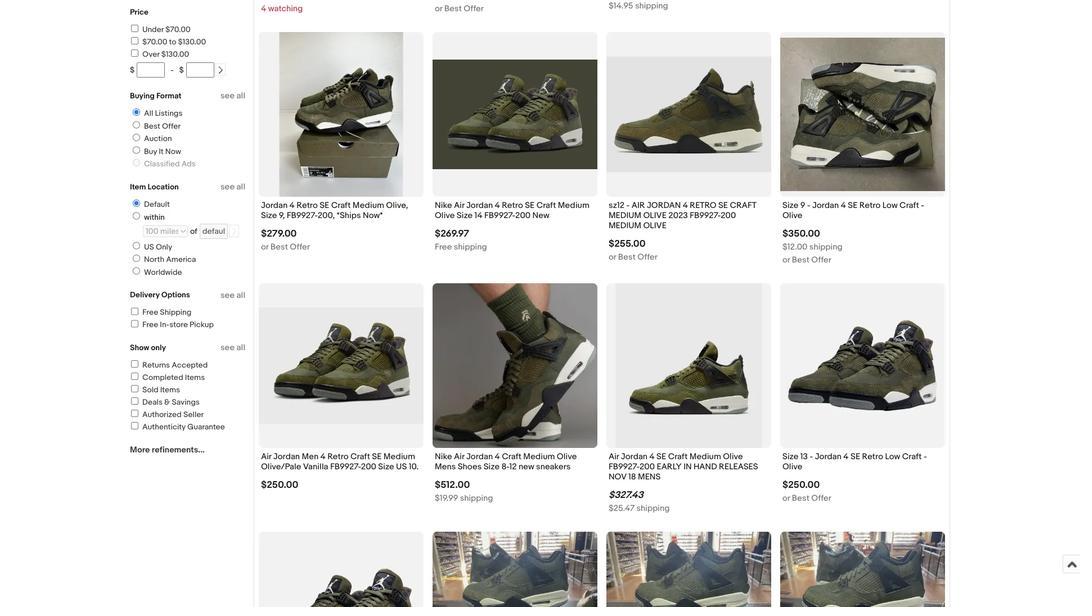 Task type: vqa. For each thing, say whether or not it's contained in the screenshot.


Task type: locate. For each thing, give the bounding box(es) containing it.
Returns Accepted checkbox
[[131, 361, 138, 368]]

1 vertical spatial free
[[142, 308, 158, 318]]

jordan 4 retro se craft medium olive, size 9, fb9927-200, *ships now* link
[[261, 200, 422, 224]]

4 see all button from the top
[[221, 343, 245, 353]]

size 6y - air jordan 4 retro se craft olive fb9928-200 brand new in hand image
[[607, 533, 772, 608]]

size left 8-
[[484, 462, 500, 472]]

all
[[144, 109, 153, 119]]

pickup
[[190, 321, 214, 330]]

jordan up 18
[[621, 452, 648, 462]]

listings
[[155, 109, 183, 119]]

Minimum Value text field
[[137, 62, 165, 78]]

200
[[516, 211, 531, 221], [721, 211, 737, 221], [361, 462, 377, 472], [640, 462, 655, 472]]

or inside $350.00 $12.00 shipping or best offer
[[783, 255, 791, 265]]

nike
[[435, 200, 452, 211], [435, 452, 452, 462]]

olive up releases
[[724, 452, 744, 462]]

se inside sz12 - air jordan 4 retro se craft medium olive 2023 fb9927-200 medium olive
[[719, 200, 728, 211]]

retro inside jordan 4 retro se craft medium olive, size 9, fb9927-200, *ships now*
[[297, 200, 318, 211]]

air up the shoes
[[454, 452, 465, 462]]

4 inside size 9 - jordan 4 se retro low craft - olive
[[841, 200, 847, 211]]

authenticity guarantee
[[142, 423, 225, 432]]

1 $ from the left
[[130, 66, 135, 75]]

1 vertical spatial us
[[396, 462, 407, 472]]

0 vertical spatial low
[[883, 200, 898, 211]]

$255.00
[[609, 238, 646, 250]]

200 left 10.
[[361, 462, 377, 472]]

fb9927- right 9,
[[287, 211, 318, 221]]

jordan right 13 on the right bottom of the page
[[816, 452, 842, 462]]

jordan up 9,
[[261, 200, 288, 211]]

0 horizontal spatial $
[[130, 66, 135, 75]]

3 see all button from the top
[[221, 290, 245, 301]]

3 see all from the top
[[221, 290, 245, 301]]

location
[[148, 182, 179, 192]]

Best Offer radio
[[133, 121, 140, 129]]

jordan 4 retro se craft medium olive, size 9, fb9927-200, *ships now* image
[[280, 32, 403, 197]]

free right free shipping option on the bottom left of page
[[142, 308, 158, 318]]

now*
[[363, 211, 383, 221]]

free for free shipping
[[142, 308, 158, 318]]

1 horizontal spatial $
[[179, 66, 184, 75]]

returns accepted
[[142, 361, 208, 370]]

all listings link
[[128, 109, 185, 119]]

low for $350.00
[[883, 200, 898, 211]]

medium
[[353, 200, 384, 211], [558, 200, 590, 211], [384, 452, 415, 462], [524, 452, 555, 462], [690, 452, 722, 462]]

items down accepted
[[185, 373, 205, 383]]

low inside size 9 - jordan 4 se retro low craft - olive
[[883, 200, 898, 211]]

9
[[801, 200, 806, 211]]

Free Shipping checkbox
[[131, 308, 138, 316]]

1 $250.00 from the left
[[261, 480, 299, 491]]

size left 9
[[783, 200, 799, 211]]

mens
[[638, 473, 661, 483]]

$250.00 down olive/pale
[[261, 480, 299, 491]]

$70.00 down under
[[142, 37, 167, 47]]

more refinements... button
[[130, 445, 205, 455]]

2 $250.00 from the left
[[783, 480, 820, 491]]

4 inside "nike air jordan 4 craft medium olive mens shoes size 8-12 new sneakers"
[[495, 452, 500, 462]]

only
[[156, 243, 172, 252]]

air up "nov"
[[609, 452, 620, 462]]

nike air jordan 4 retro se craft medium olive size 14 fb9927-200 new image
[[433, 60, 598, 170]]

olive/pale
[[261, 462, 301, 472]]

1 horizontal spatial items
[[185, 373, 205, 383]]

under $70.00
[[142, 25, 191, 34]]

air up olive/pale
[[261, 452, 272, 462]]

us right us only option
[[144, 243, 154, 252]]

200 inside 'nike air jordan 4 retro se craft medium olive size 14 fb9927-200 new'
[[516, 211, 531, 221]]

fb9927- inside 'nike air jordan 4 retro se craft medium olive size 14 fb9927-200 new'
[[485, 211, 516, 221]]

4 watching
[[261, 3, 303, 14]]

$250.00 down 13 on the right bottom of the page
[[783, 480, 820, 491]]

over $130.00
[[142, 50, 189, 59]]

shipping inside $269.97 free shipping
[[454, 242, 487, 252]]

olive up sneakers at bottom
[[557, 452, 577, 462]]

200 up the mens
[[640, 462, 655, 472]]

low inside size 13 - jordan 4 se retro low craft - olive
[[886, 452, 901, 462]]

$269.97
[[435, 228, 469, 240]]

jordan inside air jordan 4 se craft medium olive fb9927-200 early in hand releases nov 18 mens
[[621, 452, 648, 462]]

2 see from the top
[[221, 182, 235, 192]]

submit price range image
[[217, 66, 225, 74]]

in
[[684, 462, 692, 472]]

free down $269.97
[[435, 242, 452, 252]]

free for free in-store pickup
[[142, 321, 158, 330]]

$250.00 inside $250.00 or best offer
[[783, 480, 820, 491]]

shipping down $327.43
[[637, 504, 670, 514]]

All Listings radio
[[133, 109, 140, 116]]

classified
[[144, 160, 180, 169]]

1 all from the top
[[237, 91, 245, 101]]

2 vertical spatial free
[[142, 321, 158, 330]]

size 9 - jordan 4 se retro low craft - olive
[[783, 200, 925, 221]]

or for $279.00
[[261, 242, 269, 252]]

size 4.5y - air jordan 4 retro se craft olive fb9928-200 brand new in hand image
[[433, 533, 598, 608]]

size inside air jordan men 4 retro craft se medium olive/pale vanilla fb9927-200 size us 10.
[[378, 462, 394, 472]]

sneakers
[[537, 462, 571, 472]]

air up $269.97
[[454, 200, 465, 211]]

Over $130.00 checkbox
[[131, 50, 138, 57]]

Completed Items checkbox
[[131, 373, 138, 381]]

$ left maximum value text field
[[179, 66, 184, 75]]

jordan up 14
[[467, 200, 493, 211]]

0 vertical spatial nike
[[435, 200, 452, 211]]

air inside air jordan men 4 retro craft se medium olive/pale vanilla fb9927-200 size us 10.
[[261, 452, 272, 462]]

medium up the hand
[[690, 452, 722, 462]]

see for returns accepted
[[221, 343, 235, 353]]

Free In-store Pickup checkbox
[[131, 321, 138, 328]]

olive up $269.97
[[435, 211, 455, 221]]

show
[[130, 343, 149, 353]]

within
[[144, 213, 165, 222]]

4 inside air jordan men 4 retro craft se medium olive/pale vanilla fb9927-200 size us 10.
[[321, 452, 326, 462]]

$25.47
[[609, 504, 635, 514]]

medium inside air jordan 4 se craft medium olive fb9927-200 early in hand releases nov 18 mens
[[690, 452, 722, 462]]

1 horizontal spatial us
[[396, 462, 407, 472]]

se inside 'nike air jordan 4 retro se craft medium olive size 14 fb9927-200 new'
[[525, 200, 535, 211]]

best inside $279.00 or best offer
[[271, 242, 288, 252]]

se inside air jordan men 4 retro craft se medium olive/pale vanilla fb9927-200 size us 10.
[[372, 452, 382, 462]]

-
[[171, 66, 174, 75], [627, 200, 630, 211], [808, 200, 811, 211], [922, 200, 925, 211], [810, 452, 814, 462], [924, 452, 928, 462]]

watching
[[268, 3, 303, 14]]

sold
[[142, 386, 159, 395]]

4 all from the top
[[237, 343, 245, 353]]

0 vertical spatial $70.00
[[166, 25, 191, 34]]

or for $255.00
[[609, 252, 617, 262]]

size left 9,
[[261, 211, 277, 221]]

us left 10.
[[396, 462, 407, 472]]

200 inside sz12 - air jordan 4 retro se craft medium olive 2023 fb9927-200 medium olive
[[721, 211, 737, 221]]

1 vertical spatial items
[[160, 386, 180, 395]]

0 horizontal spatial $250.00
[[261, 480, 299, 491]]

medium up now*
[[353, 200, 384, 211]]

size
[[783, 200, 799, 211], [261, 211, 277, 221], [457, 211, 473, 221], [783, 452, 799, 462], [378, 462, 394, 472], [484, 462, 500, 472]]

North America radio
[[133, 255, 140, 262]]

2 all from the top
[[237, 182, 245, 192]]

medium up new
[[524, 452, 555, 462]]

US Only radio
[[133, 242, 140, 250]]

see for free shipping
[[221, 290, 235, 301]]

0 horizontal spatial us
[[144, 243, 154, 252]]

offer
[[464, 3, 484, 14], [162, 122, 181, 131], [290, 242, 310, 252], [638, 252, 658, 262], [812, 255, 832, 265], [812, 494, 832, 504]]

2 see all button from the top
[[221, 182, 245, 192]]

nike up mens
[[435, 452, 452, 462]]

nike for $269.97
[[435, 200, 452, 211]]

sz12
[[609, 200, 625, 211]]

to
[[169, 37, 176, 47]]

se
[[320, 200, 330, 211], [525, 200, 535, 211], [719, 200, 728, 211], [849, 200, 858, 211], [372, 452, 382, 462], [657, 452, 667, 462], [851, 452, 861, 462]]

Under $70.00 checkbox
[[131, 25, 138, 32]]

shipping down $350.00
[[810, 242, 843, 252]]

$70.00
[[166, 25, 191, 34], [142, 37, 167, 47]]

jordan up olive/pale
[[273, 452, 300, 462]]

0 vertical spatial items
[[185, 373, 205, 383]]

1 vertical spatial nike
[[435, 452, 452, 462]]

1 nike from the top
[[435, 200, 452, 211]]

nike inside 'nike air jordan 4 retro se craft medium olive size 14 fb9927-200 new'
[[435, 200, 452, 211]]

see for default
[[221, 182, 235, 192]]

see all
[[221, 91, 245, 101], [221, 182, 245, 192], [221, 290, 245, 301], [221, 343, 245, 353]]

$130.00
[[178, 37, 206, 47], [161, 50, 189, 59]]

3 all from the top
[[237, 290, 245, 301]]

see all for free shipping
[[221, 290, 245, 301]]

fb9927- down retro
[[690, 211, 721, 221]]

new
[[533, 211, 550, 221]]

3 see from the top
[[221, 290, 235, 301]]

shipping down $269.97
[[454, 242, 487, 252]]

Maximum Value text field
[[186, 62, 214, 78]]

size 9 - jordan 4 se retro low craft - olive image
[[781, 38, 946, 191]]

$70.00 up $70.00 to $130.00
[[166, 25, 191, 34]]

go image
[[230, 228, 238, 236]]

nike air jordan 4 craft medium olive mens shoes size 8-12 new sneakers link
[[435, 452, 596, 475]]

$ down over $130.00 checkbox
[[130, 66, 135, 75]]

sz12 - air jordan 4 retro se craft medium olive 2023 fb9927-200 medium olive
[[609, 200, 757, 231]]

$250.00 for $250.00 or best offer
[[783, 480, 820, 491]]

all
[[237, 91, 245, 101], [237, 182, 245, 192], [237, 290, 245, 301], [237, 343, 245, 353]]

completed items link
[[129, 373, 205, 383]]

or inside $279.00 or best offer
[[261, 242, 269, 252]]

fb9927- inside air jordan men 4 retro craft se medium olive/pale vanilla fb9927-200 size us 10.
[[330, 462, 361, 472]]

Default radio
[[133, 200, 140, 207]]

4
[[261, 3, 266, 14], [290, 200, 295, 211], [495, 200, 500, 211], [683, 200, 688, 211], [841, 200, 847, 211], [321, 452, 326, 462], [495, 452, 500, 462], [650, 452, 655, 462], [844, 452, 849, 462]]

jordan right 9
[[813, 200, 840, 211]]

$350.00 $12.00 shipping or best offer
[[783, 228, 843, 265]]

jordan inside size 9 - jordan 4 se retro low craft - olive
[[813, 200, 840, 211]]

authorized seller link
[[129, 410, 204, 420]]

authenticity
[[142, 423, 186, 432]]

size inside 'nike air jordan 4 retro se craft medium olive size 14 fb9927-200 new'
[[457, 211, 473, 221]]

olive down 9
[[783, 211, 803, 221]]

items up deals & savings
[[160, 386, 180, 395]]

air jordan men 4 retro craft se medium olive/pale vanilla fb9927-200 size us 10. image
[[259, 308, 424, 425]]

see all for default
[[221, 182, 245, 192]]

all for all listings
[[237, 91, 245, 101]]

shipping inside $327.43 $25.47 shipping
[[637, 504, 670, 514]]

medium inside "nike air jordan 4 craft medium olive mens shoes size 8-12 new sneakers"
[[524, 452, 555, 462]]

size inside "nike air jordan 4 craft medium olive mens shoes size 8-12 new sneakers"
[[484, 462, 500, 472]]

item
[[130, 182, 146, 192]]

2 $ from the left
[[179, 66, 184, 75]]

default text field
[[200, 224, 228, 240]]

free left in- at the left of page
[[142, 321, 158, 330]]

deals
[[142, 398, 163, 408]]

fb9927- right 14
[[485, 211, 516, 221]]

fb9927- up "nov"
[[609, 462, 640, 472]]

accepted
[[172, 361, 208, 370]]

buying
[[130, 91, 155, 101]]

jordan inside 'nike air jordan 4 retro se craft medium olive size 14 fb9927-200 new'
[[467, 200, 493, 211]]

$70.00 to $130.00 link
[[129, 37, 206, 47]]

1 vertical spatial low
[[886, 452, 901, 462]]

$130.00 down $70.00 to $130.00
[[161, 50, 189, 59]]

us inside air jordan men 4 retro craft se medium olive/pale vanilla fb9927-200 size us 10.
[[396, 462, 407, 472]]

men
[[302, 452, 319, 462]]

craft inside size 13 - jordan 4 se retro low craft - olive
[[903, 452, 922, 462]]

4 inside air jordan 4 se craft medium olive fb9927-200 early in hand releases nov 18 mens
[[650, 452, 655, 462]]

free inside $269.97 free shipping
[[435, 242, 452, 252]]

see all button for all listings
[[221, 91, 245, 101]]

1 see from the top
[[221, 91, 235, 101]]

air jordan 4 se craft medium olive fb9927-200 early in hand releases nov 18 mens image
[[616, 284, 763, 449]]

18
[[629, 473, 637, 483]]

buying format
[[130, 91, 182, 101]]

2023
[[669, 211, 688, 221]]

$130.00 right to
[[178, 37, 206, 47]]

10.
[[409, 462, 419, 472]]

1 see all button from the top
[[221, 91, 245, 101]]

4 see from the top
[[221, 343, 235, 353]]

shipping inside the $512.00 $19.99 shipping
[[460, 494, 493, 504]]

size 13 - jordan 4 se retro low craft - olive link
[[783, 452, 943, 475]]

sold items
[[142, 386, 180, 395]]

Buy It Now radio
[[133, 147, 140, 154]]

delivery
[[130, 291, 160, 300]]

see all button for returns accepted
[[221, 343, 245, 353]]

medium up 10.
[[384, 452, 415, 462]]

shipping for $512.00
[[460, 494, 493, 504]]

0 vertical spatial free
[[435, 242, 452, 252]]

1 see all from the top
[[221, 91, 245, 101]]

craft inside air jordan men 4 retro craft se medium olive/pale vanilla fb9927-200 size us 10.
[[351, 452, 370, 462]]

$12.00
[[783, 242, 808, 252]]

$327.43 $25.47 shipping
[[609, 490, 670, 514]]

$14.95
[[609, 1, 634, 11]]

buy it now
[[144, 147, 181, 156]]

Authenticity Guarantee checkbox
[[131, 423, 138, 430]]

craft inside "nike air jordan 4 craft medium olive mens shoes size 8-12 new sneakers"
[[502, 452, 522, 462]]

nike air jordan 4 retro se craft medium olive size 14 fb9927-200 new
[[435, 200, 590, 221]]

completed items
[[142, 373, 205, 383]]

retro inside 'nike air jordan 4 retro se craft medium olive size 14 fb9927-200 new'
[[502, 200, 523, 211]]

see all button for free shipping
[[221, 290, 245, 301]]

nike air jordan 4 craft medium olive mens shoes size 8-12 new sneakers image
[[433, 284, 598, 449]]

shipping for $327.43
[[637, 504, 670, 514]]

size left 13 on the right bottom of the page
[[783, 452, 799, 462]]

worldwide link
[[128, 268, 184, 278]]

all for free shipping
[[237, 290, 245, 301]]

jordan
[[261, 200, 288, 211], [467, 200, 493, 211], [813, 200, 840, 211], [273, 452, 300, 462], [467, 452, 493, 462], [621, 452, 648, 462], [816, 452, 842, 462]]

buy
[[144, 147, 157, 156]]

4 see all from the top
[[221, 343, 245, 353]]

2 nike from the top
[[435, 452, 452, 462]]

1 horizontal spatial $250.00
[[783, 480, 820, 491]]

2 see all from the top
[[221, 182, 245, 192]]

air
[[632, 200, 645, 211]]

craft inside size 9 - jordan 4 se retro low craft - olive
[[900, 200, 920, 211]]

nike air jordan 4 retro se craft medium olive size 14 fb9927-200 new link
[[435, 200, 596, 224]]

fb9927- inside air jordan 4 se craft medium olive fb9927-200 early in hand releases nov 18 mens
[[609, 462, 640, 472]]

jordan up the shoes
[[467, 452, 493, 462]]

nov
[[609, 473, 627, 483]]

nike up $269.97
[[435, 200, 452, 211]]

medium left sz12
[[558, 200, 590, 211]]

offer inside $350.00 $12.00 shipping or best offer
[[812, 255, 832, 265]]

or inside $255.00 or best offer
[[609, 252, 617, 262]]

completed
[[142, 373, 183, 383]]

nike for $512.00
[[435, 452, 452, 462]]

$250.00 or best offer
[[783, 480, 832, 504]]

medium inside jordan 4 retro se craft medium olive, size 9, fb9927-200, *ships now*
[[353, 200, 384, 211]]

shipping down the $512.00
[[460, 494, 493, 504]]

or inside $250.00 or best offer
[[783, 494, 791, 504]]

200 down craft
[[721, 211, 737, 221]]

size left 14
[[457, 211, 473, 221]]

olive down 13 on the right bottom of the page
[[783, 462, 803, 472]]

size left 10.
[[378, 462, 394, 472]]

best offer
[[144, 122, 181, 131]]

within radio
[[133, 213, 140, 220]]

size 11 - jordan 4 se retro low craft - olive image
[[259, 557, 424, 608]]

0 horizontal spatial items
[[160, 386, 180, 395]]

$ for minimum value text box
[[130, 66, 135, 75]]

low for $250.00
[[886, 452, 901, 462]]

medium for $327.43
[[690, 452, 722, 462]]

medium up $255.00
[[609, 221, 642, 231]]

200 left the new
[[516, 211, 531, 221]]

olive inside size 9 - jordan 4 se retro low craft - olive
[[783, 211, 803, 221]]

nike inside "nike air jordan 4 craft medium olive mens shoes size 8-12 new sneakers"
[[435, 452, 452, 462]]

best inside $250.00 or best offer
[[793, 494, 810, 504]]

2 olive from the top
[[644, 221, 667, 231]]

fb9927- right "vanilla" at the left bottom
[[330, 462, 361, 472]]

best
[[445, 3, 462, 14], [144, 122, 160, 131], [271, 242, 288, 252], [619, 252, 636, 262], [793, 255, 810, 265], [793, 494, 810, 504]]

medium down sz12
[[609, 211, 642, 221]]



Task type: describe. For each thing, give the bounding box(es) containing it.
north america link
[[128, 255, 198, 265]]

shipping for $269.97
[[454, 242, 487, 252]]

jordan inside "nike air jordan 4 craft medium olive mens shoes size 8-12 new sneakers"
[[467, 452, 493, 462]]

best inside $350.00 $12.00 shipping or best offer
[[793, 255, 810, 265]]

retro
[[690, 200, 717, 211]]

Sold Items checkbox
[[131, 386, 138, 393]]

new
[[519, 462, 535, 472]]

best inside $255.00 or best offer
[[619, 252, 636, 262]]

shipping right $14.95
[[636, 1, 669, 11]]

200 inside air jordan 4 se craft medium olive fb9927-200 early in hand releases nov 18 mens
[[640, 462, 655, 472]]

default
[[144, 200, 170, 210]]

it
[[159, 147, 164, 156]]

$250.00 for $250.00
[[261, 480, 299, 491]]

1 medium from the top
[[609, 211, 642, 221]]

9,
[[279, 211, 285, 221]]

se inside size 9 - jordan 4 se retro low craft - olive
[[849, 200, 858, 211]]

under $70.00 link
[[129, 25, 191, 34]]

air inside "nike air jordan 4 craft medium olive mens shoes size 8-12 new sneakers"
[[454, 452, 465, 462]]

olive inside 'nike air jordan 4 retro se craft medium olive size 14 fb9927-200 new'
[[435, 211, 455, 221]]

classified ads
[[144, 160, 196, 169]]

jordan inside air jordan men 4 retro craft se medium olive/pale vanilla fb9927-200 size us 10.
[[273, 452, 300, 462]]

offer inside $255.00 or best offer
[[638, 252, 658, 262]]

worldwide
[[144, 268, 182, 278]]

Authorized Seller checkbox
[[131, 410, 138, 418]]

4 inside 'nike air jordan 4 retro se craft medium olive size 14 fb9927-200 new'
[[495, 200, 500, 211]]

retro inside size 9 - jordan 4 se retro low craft - olive
[[860, 200, 881, 211]]

all for default
[[237, 182, 245, 192]]

$70.00 to $130.00 checkbox
[[131, 37, 138, 44]]

size 5y - air jordan 4 retro se craft olive fb9928-200 brand new in hand image
[[781, 533, 946, 608]]

all listings
[[144, 109, 183, 119]]

olive inside size 13 - jordan 4 se retro low craft - olive
[[783, 462, 803, 472]]

$19.99
[[435, 494, 458, 504]]

north america
[[144, 255, 196, 265]]

4 inside jordan 4 retro se craft medium olive, size 9, fb9927-200, *ships now*
[[290, 200, 295, 211]]

0 vertical spatial us
[[144, 243, 154, 252]]

authenticity guarantee link
[[129, 423, 225, 432]]

auction
[[144, 134, 172, 144]]

retro inside size 13 - jordan 4 se retro low craft - olive
[[863, 452, 884, 462]]

medium for $279.00
[[353, 200, 384, 211]]

format
[[156, 91, 182, 101]]

$279.00
[[261, 228, 297, 240]]

shoes
[[458, 462, 482, 472]]

delivery options
[[130, 291, 190, 300]]

guarantee
[[187, 423, 225, 432]]

options
[[161, 291, 190, 300]]

see all for all listings
[[221, 91, 245, 101]]

see all button for default
[[221, 182, 245, 192]]

air jordan men 4 retro craft se medium olive/pale vanilla fb9927-200 size us 10. link
[[261, 452, 422, 475]]

over
[[142, 50, 160, 59]]

craft inside 'nike air jordan 4 retro se craft medium olive size 14 fb9927-200 new'
[[537, 200, 556, 211]]

under
[[142, 25, 164, 34]]

size 13 - jordan 4 se retro low craft - olive image
[[781, 308, 946, 425]]

free shipping
[[142, 308, 192, 318]]

free in-store pickup link
[[129, 321, 214, 330]]

sz12 - air jordan 4 retro se craft medium olive 2023 fb9927-200 medium olive image
[[607, 57, 772, 172]]

deals & savings
[[142, 398, 200, 408]]

4 inside sz12 - air jordan 4 retro se craft medium olive 2023 fb9927-200 medium olive
[[683, 200, 688, 211]]

ads
[[182, 160, 196, 169]]

see all for returns accepted
[[221, 343, 245, 353]]

14
[[475, 211, 483, 221]]

size inside jordan 4 retro se craft medium olive, size 9, fb9927-200, *ships now*
[[261, 211, 277, 221]]

Classified Ads radio
[[133, 159, 140, 167]]

show only
[[130, 343, 166, 353]]

size 13 - jordan 4 se retro low craft - olive
[[783, 452, 928, 472]]

us only link
[[128, 242, 175, 252]]

- inside sz12 - air jordan 4 retro se craft medium olive 2023 fb9927-200 medium olive
[[627, 200, 630, 211]]

medium inside 'nike air jordan 4 retro se craft medium olive size 14 fb9927-200 new'
[[558, 200, 590, 211]]

fb9927- inside sz12 - air jordan 4 retro se craft medium olive 2023 fb9927-200 medium olive
[[690, 211, 721, 221]]

only
[[151, 343, 166, 353]]

early
[[657, 462, 682, 472]]

hand
[[694, 462, 718, 472]]

medium for $512.00
[[524, 452, 555, 462]]

of
[[190, 227, 197, 237]]

sold items link
[[129, 386, 180, 395]]

air inside air jordan 4 se craft medium olive fb9927-200 early in hand releases nov 18 mens
[[609, 452, 620, 462]]

retro inside air jordan men 4 retro craft se medium olive/pale vanilla fb9927-200 size us 10.
[[328, 452, 349, 462]]

shipping
[[160, 308, 192, 318]]

all for returns accepted
[[237, 343, 245, 353]]

*ships
[[337, 211, 361, 221]]

more refinements...
[[130, 445, 205, 455]]

item location
[[130, 182, 179, 192]]

or for $250.00
[[783, 494, 791, 504]]

jordan
[[647, 200, 681, 211]]

north
[[144, 255, 164, 265]]

sz12 - air jordan 4 retro se craft medium olive 2023 fb9927-200 medium olive link
[[609, 200, 770, 234]]

12
[[510, 462, 517, 472]]

see for all listings
[[221, 91, 235, 101]]

returns
[[142, 361, 170, 370]]

fb9927- inside jordan 4 retro se craft medium olive, size 9, fb9927-200, *ships now*
[[287, 211, 318, 221]]

4 inside size 13 - jordan 4 se retro low craft - olive
[[844, 452, 849, 462]]

2 medium from the top
[[609, 221, 642, 231]]

mens
[[435, 462, 456, 472]]

vanilla
[[303, 462, 329, 472]]

olive,
[[386, 200, 408, 211]]

$ for maximum value text field
[[179, 66, 184, 75]]

items for completed items
[[185, 373, 205, 383]]

over $130.00 link
[[129, 50, 189, 59]]

savings
[[172, 398, 200, 408]]

200,
[[318, 211, 335, 221]]

$512.00 $19.99 shipping
[[435, 480, 493, 504]]

craft inside air jordan 4 se craft medium olive fb9927-200 early in hand releases nov 18 mens
[[669, 452, 688, 462]]

Auction radio
[[133, 134, 140, 141]]

us only
[[144, 243, 172, 252]]

nike air jordan 4 craft medium olive mens shoes size 8-12 new sneakers
[[435, 452, 577, 472]]

se inside jordan 4 retro se craft medium olive, size 9, fb9927-200, *ships now*
[[320, 200, 330, 211]]

1 olive from the top
[[644, 211, 667, 221]]

free shipping link
[[129, 308, 192, 318]]

size inside size 13 - jordan 4 se retro low craft - olive
[[783, 452, 799, 462]]

medium inside air jordan men 4 retro craft se medium olive/pale vanilla fb9927-200 size us 10.
[[384, 452, 415, 462]]

default link
[[128, 200, 172, 210]]

$255.00 or best offer
[[609, 238, 658, 262]]

america
[[166, 255, 196, 265]]

Deals & Savings checkbox
[[131, 398, 138, 405]]

se inside size 13 - jordan 4 se retro low craft - olive
[[851, 452, 861, 462]]

se inside air jordan 4 se craft medium olive fb9927-200 early in hand releases nov 18 mens
[[657, 452, 667, 462]]

best offer link
[[128, 121, 183, 131]]

$14.95 shipping
[[609, 1, 669, 11]]

craft inside jordan 4 retro se craft medium olive, size 9, fb9927-200, *ships now*
[[331, 200, 351, 211]]

jordan inside jordan 4 retro se craft medium olive, size 9, fb9927-200, *ships now*
[[261, 200, 288, 211]]

items for sold items
[[160, 386, 180, 395]]

size inside size 9 - jordan 4 se retro low craft - olive
[[783, 200, 799, 211]]

price
[[130, 7, 149, 17]]

$512.00
[[435, 480, 470, 491]]

offer inside $279.00 or best offer
[[290, 242, 310, 252]]

olive inside air jordan 4 se craft medium olive fb9927-200 early in hand releases nov 18 mens
[[724, 452, 744, 462]]

offer inside $250.00 or best offer
[[812, 494, 832, 504]]

size 9 - jordan 4 se retro low craft - olive link
[[783, 200, 943, 224]]

authorized
[[142, 410, 182, 420]]

Worldwide radio
[[133, 268, 140, 275]]

shipping inside $350.00 $12.00 shipping or best offer
[[810, 242, 843, 252]]

1 vertical spatial $130.00
[[161, 50, 189, 59]]

more
[[130, 445, 150, 455]]

$350.00
[[783, 228, 821, 240]]

jordan inside size 13 - jordan 4 se retro low craft - olive
[[816, 452, 842, 462]]

1 vertical spatial $70.00
[[142, 37, 167, 47]]

air inside 'nike air jordan 4 retro se craft medium olive size 14 fb9927-200 new'
[[454, 200, 465, 211]]

olive inside "nike air jordan 4 craft medium olive mens shoes size 8-12 new sneakers"
[[557, 452, 577, 462]]

0 vertical spatial $130.00
[[178, 37, 206, 47]]

air jordan men 4 retro craft se medium olive/pale vanilla fb9927-200 size us 10.
[[261, 452, 419, 472]]

200 inside air jordan men 4 retro craft se medium olive/pale vanilla fb9927-200 size us 10.
[[361, 462, 377, 472]]

free in-store pickup
[[142, 321, 214, 330]]

$269.97 free shipping
[[435, 228, 487, 252]]

&
[[164, 398, 170, 408]]



